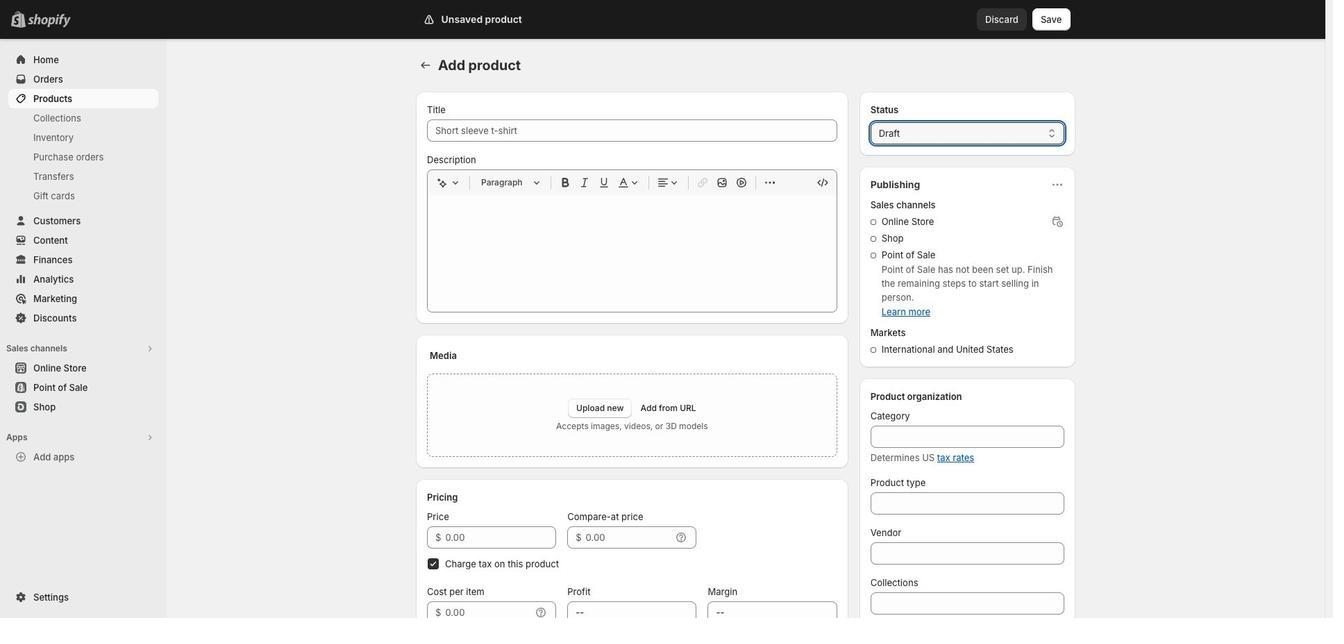 Task type: locate. For each thing, give the bounding box(es) containing it.
0.00 text field
[[445, 526, 556, 549], [445, 601, 531, 618]]

1 vertical spatial 0.00 text field
[[445, 601, 531, 618]]

None text field
[[871, 542, 1064, 565], [871, 592, 1064, 615], [708, 601, 837, 618], [871, 542, 1064, 565], [871, 592, 1064, 615], [708, 601, 837, 618]]

2 0.00 text field from the top
[[445, 601, 531, 618]]

shopify image
[[31, 14, 74, 28]]

  text field
[[586, 526, 672, 549]]

0 vertical spatial 0.00 text field
[[445, 526, 556, 549]]

None text field
[[871, 426, 1064, 448], [871, 492, 1064, 515], [567, 601, 697, 618], [871, 426, 1064, 448], [871, 492, 1064, 515], [567, 601, 697, 618]]



Task type: vqa. For each thing, say whether or not it's contained in the screenshot.
text field
yes



Task type: describe. For each thing, give the bounding box(es) containing it.
Short sleeve t-shirt text field
[[427, 119, 837, 142]]

1 0.00 text field from the top
[[445, 526, 556, 549]]



